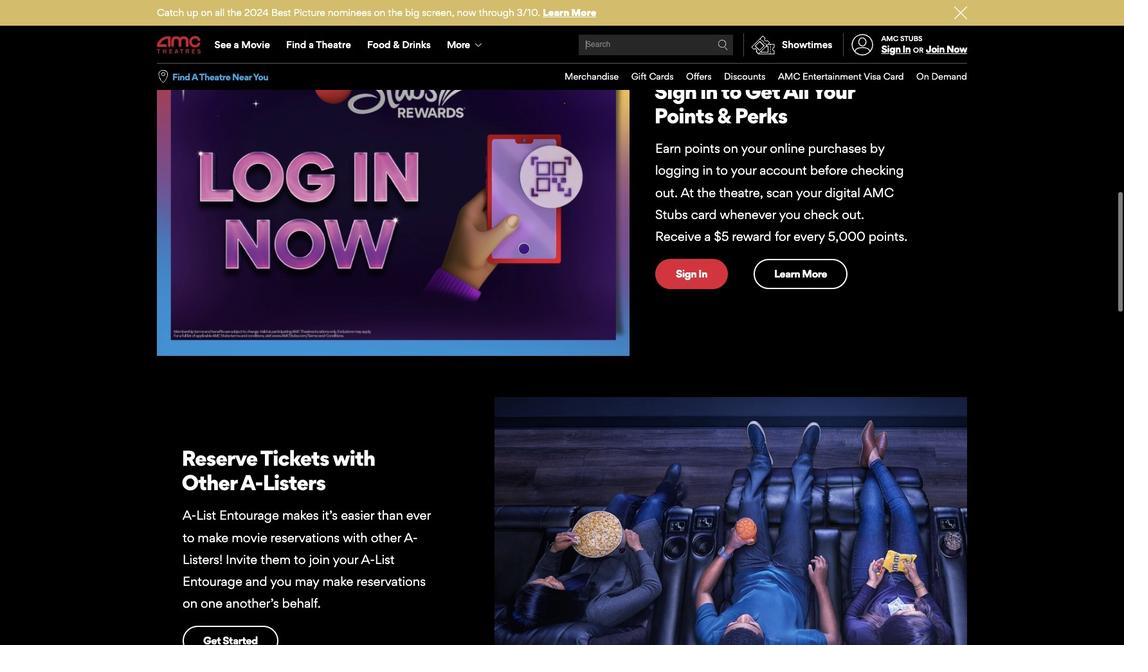 Task type: locate. For each thing, give the bounding box(es) containing it.
to up theatre,
[[716, 163, 728, 178]]

the right the "all"
[[227, 6, 242, 19]]

0 vertical spatial list
[[196, 508, 216, 524]]

& right food
[[393, 39, 400, 51]]

your up the check
[[796, 185, 822, 200]]

nominees
[[328, 6, 371, 19]]

a-
[[240, 470, 263, 496], [183, 508, 196, 524], [404, 530, 418, 546], [361, 552, 375, 568]]

you down them
[[270, 574, 292, 590]]

0 vertical spatial sign
[[881, 43, 901, 55]]

reservations down makes
[[270, 530, 340, 546]]

on left one
[[183, 596, 197, 612]]

earn
[[655, 141, 681, 156]]

theatre inside button
[[199, 71, 230, 82]]

0 horizontal spatial you
[[270, 574, 292, 590]]

find
[[286, 39, 306, 51], [172, 71, 190, 82]]

1 horizontal spatial more
[[571, 6, 596, 19]]

1 vertical spatial stubs
[[655, 207, 688, 222]]

learn more
[[774, 268, 827, 281]]

0 vertical spatial with
[[333, 446, 375, 472]]

find left a
[[172, 71, 190, 82]]

0 horizontal spatial make
[[198, 530, 228, 546]]

listers!
[[183, 552, 223, 568]]

0 horizontal spatial more
[[447, 39, 470, 51]]

5,000
[[828, 229, 865, 244]]

1 horizontal spatial &
[[717, 103, 731, 128]]

your
[[812, 79, 855, 104]]

gift
[[631, 71, 647, 82]]

sign in to get all your points & perks
[[654, 79, 855, 128]]

a- inside "reserve tickets with other a-listers"
[[240, 470, 263, 496]]

0 vertical spatial out.
[[655, 185, 678, 200]]

learn down 'for'
[[774, 268, 800, 281]]

menu
[[157, 27, 967, 63], [552, 64, 967, 90]]

0 horizontal spatial theatre
[[199, 71, 230, 82]]

1 vertical spatial with
[[343, 530, 368, 546]]

1 horizontal spatial find
[[286, 39, 306, 51]]

2 horizontal spatial a
[[704, 229, 711, 244]]

0 vertical spatial in
[[700, 79, 717, 104]]

earn points on your online purchases by logging in to your account before checking out. at the theatre, scan your digital amc stubs card whenever you check out. receive a $5 reward for every 5,000 points.
[[655, 141, 908, 244]]

0 horizontal spatial in
[[699, 268, 707, 281]]

the
[[227, 6, 242, 19], [388, 6, 403, 19], [697, 185, 716, 200]]

see a movie link
[[206, 27, 278, 63]]

1 horizontal spatial out.
[[842, 207, 864, 222]]

receive
[[655, 229, 701, 244]]

you inside a-list entourage makes it's easier than ever to make movie reservations with other a- listers! invite them to join your a-list entourage and you may make reservations on one another's behalf.
[[270, 574, 292, 590]]

out.
[[655, 185, 678, 200], [842, 207, 864, 222]]

with up easier
[[333, 446, 375, 472]]

2 horizontal spatial the
[[697, 185, 716, 200]]

stubs
[[682, 57, 713, 70]]

reward
[[732, 229, 771, 244]]

in
[[700, 79, 717, 104], [703, 163, 713, 178]]

big
[[405, 6, 419, 19]]

the left big
[[388, 6, 403, 19]]

1 vertical spatial theatre
[[199, 71, 230, 82]]

2024
[[244, 6, 269, 19]]

0 horizontal spatial a
[[234, 39, 239, 51]]

0 vertical spatial you
[[779, 207, 801, 222]]

to inside sign in to get all your points & perks
[[721, 79, 741, 104]]

1 vertical spatial you
[[270, 574, 292, 590]]

1 vertical spatial more
[[447, 39, 470, 51]]

0 horizontal spatial stubs
[[655, 207, 688, 222]]

amc entertainment visa card link
[[766, 64, 904, 90]]

with inside a-list entourage makes it's easier than ever to make movie reservations with other a- listers! invite them to join your a-list entourage and you may make reservations on one another's behalf.
[[343, 530, 368, 546]]

submit search icon image
[[718, 40, 728, 50]]

discounts link
[[712, 64, 766, 90]]

0 vertical spatial stubs
[[900, 34, 923, 43]]

the right the at
[[697, 185, 716, 200]]

more down the now
[[447, 39, 470, 51]]

0 vertical spatial find
[[286, 39, 306, 51]]

entourage
[[219, 508, 279, 524], [183, 574, 242, 590]]

listers
[[263, 470, 325, 496]]

learn more link
[[543, 6, 596, 19], [754, 259, 848, 289]]

1 vertical spatial in
[[703, 163, 713, 178]]

or
[[913, 46, 923, 55]]

points
[[684, 141, 720, 156]]

1 vertical spatial make
[[322, 574, 353, 590]]

out. up "5,000"
[[842, 207, 864, 222]]

one
[[201, 596, 223, 612]]

user profile image
[[844, 34, 880, 56]]

1 vertical spatial menu
[[552, 64, 967, 90]]

you for for
[[779, 207, 801, 222]]

discounts
[[724, 71, 766, 82]]

you
[[779, 207, 801, 222], [270, 574, 292, 590]]

search the AMC website text field
[[584, 40, 718, 50]]

amc down checking
[[863, 185, 894, 200]]

theatre for a
[[199, 71, 230, 82]]

reservations
[[270, 530, 340, 546], [356, 574, 426, 590]]

before
[[810, 163, 848, 178]]

get
[[745, 79, 780, 104]]

0 vertical spatial learn
[[543, 6, 569, 19]]

2 horizontal spatial more
[[802, 268, 827, 281]]

learn more link right 3/10.
[[543, 6, 596, 19]]

learn more link down every
[[754, 259, 848, 289]]

1 horizontal spatial learn
[[774, 268, 800, 281]]

3/10.
[[517, 6, 540, 19]]

other
[[182, 470, 237, 496]]

1 horizontal spatial learn more link
[[754, 259, 848, 289]]

1 vertical spatial in
[[699, 268, 707, 281]]

picture
[[294, 6, 325, 19]]

in down amc stubs members:
[[700, 79, 717, 104]]

0 vertical spatial reservations
[[270, 530, 340, 546]]

& inside sign in to get all your points & perks
[[717, 103, 731, 128]]

0 vertical spatial in
[[903, 43, 911, 55]]

in down points
[[703, 163, 713, 178]]

1 horizontal spatial list
[[375, 552, 395, 568]]

whenever
[[720, 207, 776, 222]]

& left perks
[[717, 103, 731, 128]]

1 vertical spatial find
[[172, 71, 190, 82]]

1 vertical spatial reservations
[[356, 574, 426, 590]]

theatre down nominees
[[316, 39, 351, 51]]

your right join
[[333, 552, 358, 568]]

2 vertical spatial sign
[[676, 268, 697, 281]]

on right points
[[723, 141, 738, 156]]

more right 3/10.
[[571, 6, 596, 19]]

0 vertical spatial learn more link
[[543, 6, 596, 19]]

another's
[[226, 596, 279, 612]]

amc for amc stubs members:
[[655, 57, 679, 70]]

1 vertical spatial out.
[[842, 207, 864, 222]]

you up 'for'
[[779, 207, 801, 222]]

1 horizontal spatial reservations
[[356, 574, 426, 590]]

amc logo image
[[157, 36, 202, 54], [157, 36, 202, 54]]

0 vertical spatial more
[[571, 6, 596, 19]]

menu containing merchandise
[[552, 64, 967, 90]]

make down join
[[322, 574, 353, 590]]

0 horizontal spatial reservations
[[270, 530, 340, 546]]

2 vertical spatial more
[[802, 268, 827, 281]]

by
[[870, 141, 885, 156]]

with down easier
[[343, 530, 368, 546]]

stubs
[[900, 34, 923, 43], [655, 207, 688, 222]]

reserve tickets with other a-listers
[[182, 446, 375, 496]]

entourage up one
[[183, 574, 242, 590]]

your
[[741, 141, 767, 156], [731, 163, 756, 178], [796, 185, 822, 200], [333, 552, 358, 568]]

cookie consent banner dialog
[[0, 611, 1124, 646]]

at
[[681, 185, 694, 200]]

sign in link
[[655, 259, 728, 289]]

1 horizontal spatial you
[[779, 207, 801, 222]]

more button
[[439, 27, 493, 63]]

account
[[760, 163, 807, 178]]

sign for sign in to get all your points & perks
[[654, 79, 697, 104]]

on
[[916, 71, 929, 82]]

0 vertical spatial make
[[198, 530, 228, 546]]

find down picture
[[286, 39, 306, 51]]

on demand
[[916, 71, 967, 82]]

a
[[234, 39, 239, 51], [309, 39, 314, 51], [704, 229, 711, 244]]

1 horizontal spatial the
[[388, 6, 403, 19]]

amc up sign in button
[[881, 34, 899, 43]]

reservations down other
[[356, 574, 426, 590]]

menu containing more
[[157, 27, 967, 63]]

1 vertical spatial &
[[717, 103, 731, 128]]

0 vertical spatial entourage
[[219, 508, 279, 524]]

learn right 3/10.
[[543, 6, 569, 19]]

with
[[333, 446, 375, 472], [343, 530, 368, 546]]

0 vertical spatial menu
[[157, 27, 967, 63]]

out. left the at
[[655, 185, 678, 200]]

stubs up receive
[[655, 207, 688, 222]]

you
[[253, 71, 268, 82]]

1 horizontal spatial theatre
[[316, 39, 351, 51]]

1 horizontal spatial stubs
[[900, 34, 923, 43]]

in inside sign in to get all your points & perks
[[700, 79, 717, 104]]

a down picture
[[309, 39, 314, 51]]

0 horizontal spatial learn
[[543, 6, 569, 19]]

may
[[295, 574, 319, 590]]

1 vertical spatial sign
[[654, 79, 697, 104]]

to down members:
[[721, 79, 741, 104]]

a left $5
[[704, 229, 711, 244]]

1 horizontal spatial make
[[322, 574, 353, 590]]

you inside earn points on your online purchases by logging in to your account before checking out. at the theatre, scan your digital amc stubs card whenever you check out. receive a $5 reward for every 5,000 points.
[[779, 207, 801, 222]]

theatre
[[316, 39, 351, 51], [199, 71, 230, 82]]

a right see
[[234, 39, 239, 51]]

amc down showtimes "link"
[[778, 71, 800, 82]]

merchandise link
[[552, 64, 619, 90]]

0 horizontal spatial out.
[[655, 185, 678, 200]]

logging
[[655, 163, 699, 178]]

amc up cards
[[655, 57, 679, 70]]

0 vertical spatial theatre
[[316, 39, 351, 51]]

amc stubs sign in or join now
[[881, 34, 967, 55]]

stubs up 'or'
[[900, 34, 923, 43]]

it's
[[322, 508, 338, 524]]

amc inside amc stubs sign in or join now
[[881, 34, 899, 43]]

find inside find a theatre near you button
[[172, 71, 190, 82]]

theatre right a
[[199, 71, 230, 82]]

on
[[201, 6, 212, 19], [374, 6, 385, 19], [723, 141, 738, 156], [183, 596, 197, 612]]

1 horizontal spatial a
[[309, 39, 314, 51]]

more down every
[[802, 268, 827, 281]]

in down receive
[[699, 268, 707, 281]]

purchases
[[808, 141, 867, 156]]

0 vertical spatial &
[[393, 39, 400, 51]]

entertainment
[[803, 71, 862, 82]]

scan awareness image
[[157, 19, 630, 356]]

in left 'or'
[[903, 43, 911, 55]]

list
[[196, 508, 216, 524], [375, 552, 395, 568]]

make up listers!
[[198, 530, 228, 546]]

1 horizontal spatial in
[[903, 43, 911, 55]]

1 vertical spatial learn
[[774, 268, 800, 281]]

0 horizontal spatial find
[[172, 71, 190, 82]]

entourage up movie
[[219, 508, 279, 524]]

0 horizontal spatial learn more link
[[543, 6, 596, 19]]

cards
[[649, 71, 674, 82]]

learn
[[543, 6, 569, 19], [774, 268, 800, 281]]

find inside find a theatre link
[[286, 39, 306, 51]]

online
[[770, 141, 805, 156]]

showtimes link
[[743, 33, 832, 57]]

sign inside sign in to get all your points & perks
[[654, 79, 697, 104]]



Task type: describe. For each thing, give the bounding box(es) containing it.
ever
[[406, 508, 431, 524]]

merchandise
[[565, 71, 619, 82]]

the inside earn points on your online purchases by logging in to your account before checking out. at the theatre, scan your digital amc stubs card whenever you check out. receive a $5 reward for every 5,000 points.
[[697, 185, 716, 200]]

a for theatre
[[309, 39, 314, 51]]

them
[[261, 552, 291, 568]]

find a theatre near you
[[172, 71, 268, 82]]

now
[[946, 43, 967, 55]]

all
[[215, 6, 225, 19]]

invite
[[226, 552, 257, 568]]

movie
[[241, 39, 270, 51]]

your left the online
[[741, 141, 767, 156]]

see
[[215, 39, 231, 51]]

stubs inside amc stubs sign in or join now
[[900, 34, 923, 43]]

catch
[[157, 6, 184, 19]]

other
[[371, 530, 401, 546]]

reserve
[[182, 446, 257, 472]]

a for movie
[[234, 39, 239, 51]]

digital
[[825, 185, 860, 200]]

and
[[246, 574, 267, 590]]

amc stubs members:
[[655, 57, 768, 70]]

members:
[[715, 57, 768, 70]]

drinks
[[402, 39, 431, 51]]

best
[[271, 6, 291, 19]]

0 horizontal spatial the
[[227, 6, 242, 19]]

demand
[[931, 71, 967, 82]]

amc for amc stubs sign in or join now
[[881, 34, 899, 43]]

every
[[794, 229, 825, 244]]

on inside a-list entourage makes it's easier than ever to make movie reservations with other a- listers! invite them to join your a-list entourage and you may make reservations on one another's behalf.
[[183, 596, 197, 612]]

visa
[[864, 71, 881, 82]]

offers link
[[674, 64, 712, 90]]

all
[[783, 79, 809, 104]]

to inside earn points on your online purchases by logging in to your account before checking out. at the theatre, scan your digital amc stubs card whenever you check out. receive a $5 reward for every 5,000 points.
[[716, 163, 728, 178]]

1 vertical spatial learn more link
[[754, 259, 848, 289]]

near
[[232, 71, 252, 82]]

sign in button
[[881, 43, 911, 55]]

on left the "all"
[[201, 6, 212, 19]]

card
[[691, 207, 717, 222]]

gift cards link
[[619, 64, 674, 90]]

checking
[[851, 163, 904, 178]]

your inside a-list entourage makes it's easier than ever to make movie reservations with other a- listers! invite them to join your a-list entourage and you may make reservations on one another's behalf.
[[333, 552, 358, 568]]

screen,
[[422, 6, 454, 19]]

on inside earn points on your online purchases by logging in to your account before checking out. at the theatre, scan your digital amc stubs card whenever you check out. receive a $5 reward for every 5,000 points.
[[723, 141, 738, 156]]

catch up on all the 2024 best picture nominees on the big screen, now through 3/10. learn more
[[157, 6, 596, 19]]

0 horizontal spatial list
[[196, 508, 216, 524]]

join
[[926, 43, 945, 55]]

sign inside amc stubs sign in or join now
[[881, 43, 901, 55]]

see a movie
[[215, 39, 270, 51]]

find a theatre near you button
[[172, 71, 268, 83]]

for
[[775, 229, 790, 244]]

find a theatre
[[286, 39, 351, 51]]

tickets
[[260, 446, 329, 472]]

card
[[883, 71, 904, 82]]

1 vertical spatial list
[[375, 552, 395, 568]]

scan
[[766, 185, 793, 200]]

a-list entourage makes it's easier than ever to make movie reservations with other a- listers! invite them to join your a-list entourage and you may make reservations on one another's behalf.
[[183, 508, 431, 612]]

join now button
[[926, 43, 967, 55]]

food & drinks link
[[359, 27, 439, 63]]

amc entertainment visa card
[[778, 71, 904, 82]]

points
[[654, 103, 713, 128]]

a
[[192, 71, 198, 82]]

with inside "reserve tickets with other a-listers"
[[333, 446, 375, 472]]

now
[[457, 6, 476, 19]]

amc for amc entertainment visa card
[[778, 71, 800, 82]]

offers
[[686, 71, 712, 82]]

behalf.
[[282, 596, 321, 612]]

you for behalf.
[[270, 574, 292, 590]]

makes
[[282, 508, 319, 524]]

find for find a theatre near you
[[172, 71, 190, 82]]

on demand link
[[904, 64, 967, 90]]

your up theatre,
[[731, 163, 756, 178]]

more inside button
[[447, 39, 470, 51]]

stubs inside earn points on your online purchases by logging in to your account before checking out. at the theatre, scan your digital amc stubs card whenever you check out. receive a $5 reward for every 5,000 points.
[[655, 207, 688, 222]]

$5
[[714, 229, 729, 244]]

sign in
[[676, 268, 707, 281]]

in inside amc stubs sign in or join now
[[903, 43, 911, 55]]

in inside earn points on your online purchases by logging in to your account before checking out. at the theatre, scan your digital amc stubs card whenever you check out. receive a $5 reward for every 5,000 points.
[[703, 163, 713, 178]]

perks
[[735, 103, 787, 128]]

theatre,
[[719, 185, 763, 200]]

showtimes image
[[744, 33, 782, 57]]

1 vertical spatial entourage
[[183, 574, 242, 590]]

showtimes
[[782, 39, 832, 51]]

up
[[187, 6, 198, 19]]

gift cards
[[631, 71, 674, 82]]

than
[[377, 508, 403, 524]]

join
[[309, 552, 330, 568]]

food
[[367, 39, 391, 51]]

0 horizontal spatial &
[[393, 39, 400, 51]]

through
[[479, 6, 514, 19]]

find for find a theatre
[[286, 39, 306, 51]]

theatre for a
[[316, 39, 351, 51]]

easier
[[341, 508, 374, 524]]

on right nominees
[[374, 6, 385, 19]]

to left join
[[294, 552, 306, 568]]

find a theatre link
[[278, 27, 359, 63]]

a inside earn points on your online purchases by logging in to your account before checking out. at the theatre, scan your digital amc stubs card whenever you check out. receive a $5 reward for every 5,000 points.
[[704, 229, 711, 244]]

check
[[804, 207, 839, 222]]

sign in or join amc stubs element
[[843, 27, 967, 63]]

to up listers!
[[183, 530, 194, 546]]

amc inside earn points on your online purchases by logging in to your account before checking out. at the theatre, scan your digital amc stubs card whenever you check out. receive a $5 reward for every 5,000 points.
[[863, 185, 894, 200]]

sign for sign in
[[676, 268, 697, 281]]

food & drinks
[[367, 39, 431, 51]]



Task type: vqa. For each thing, say whether or not it's contained in the screenshot.
whenever
yes



